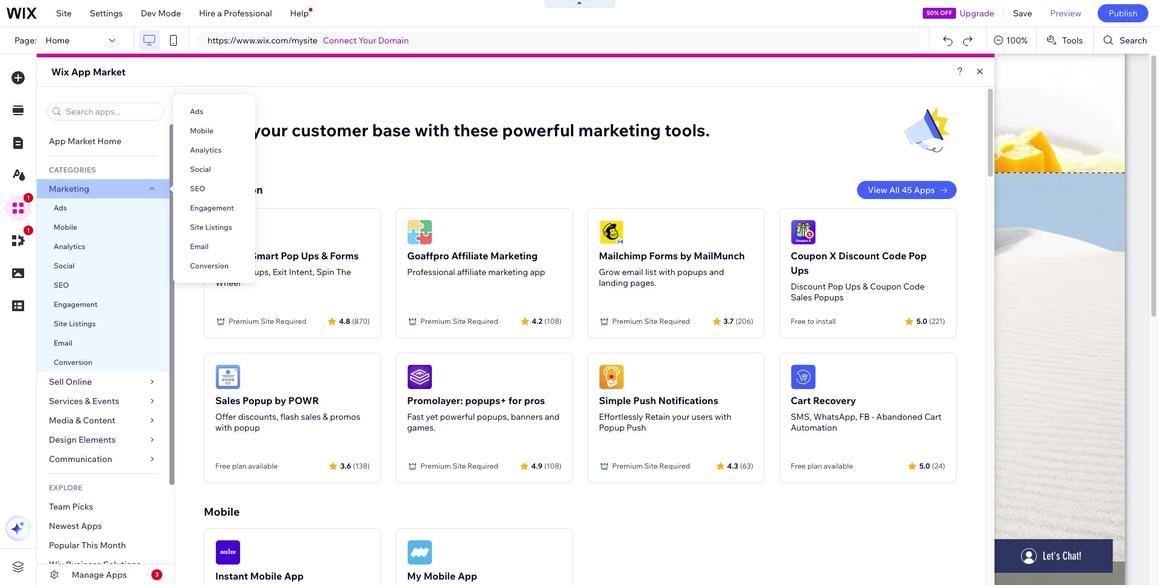 Task type: locate. For each thing, give the bounding box(es) containing it.
required down affiliate
[[468, 317, 498, 326]]

premium for affiliate
[[421, 317, 451, 326]]

1 vertical spatial ads link
[[37, 198, 170, 218]]

email left poptin: smart pop ups & forms logo
[[190, 242, 209, 251]]

4.8 (870)
[[339, 316, 370, 325]]

5.0
[[917, 316, 928, 325], [920, 461, 930, 470]]

email link up wheel
[[173, 237, 255, 256]]

premium site required down the retain
[[612, 462, 690, 471]]

mobile link for the bottommost site listings link
[[37, 218, 170, 237]]

ups down coupon x discount code pop ups logo
[[791, 264, 809, 276]]

0 horizontal spatial apps
[[81, 521, 102, 532]]

1 horizontal spatial pop
[[828, 281, 843, 292]]

site down "pages."
[[645, 317, 658, 326]]

premium for grow
[[612, 317, 643, 326]]

1 horizontal spatial ads
[[190, 107, 203, 116]]

2 (108) from the top
[[544, 461, 562, 470]]

2 horizontal spatial marketing
[[491, 250, 538, 262]]

plan for by
[[232, 462, 247, 471]]

0 vertical spatial engagement
[[190, 203, 234, 212]]

premium down "games."
[[421, 462, 451, 471]]

0 horizontal spatial coupon
[[791, 250, 827, 262]]

yet
[[426, 411, 438, 422]]

analytics link
[[173, 141, 255, 160], [37, 237, 170, 256]]

goaffpro
[[407, 250, 449, 262]]

push up the retain
[[633, 395, 656, 407]]

site down the retain
[[645, 462, 658, 471]]

5.0 left (24)
[[920, 461, 930, 470]]

1 vertical spatial seo link
[[37, 276, 170, 295]]

design elements
[[49, 434, 116, 445]]

popup up discounts,
[[243, 395, 273, 407]]

conversion for the social link associated with the mobile link for the bottommost site listings link
[[54, 358, 92, 367]]

available for sms,
[[824, 462, 853, 471]]

with right list
[[659, 267, 676, 278]]

0 horizontal spatial plan
[[232, 462, 247, 471]]

1 vertical spatial social
[[54, 261, 75, 270]]

mobile link for top site listings link
[[173, 121, 255, 141]]

(108) for goaffpro affiliate marketing
[[544, 316, 562, 325]]

0 vertical spatial conversion link
[[173, 256, 255, 276]]

free left to on the bottom right
[[791, 317, 806, 326]]

popup down simple
[[599, 422, 625, 433]]

plan
[[232, 462, 247, 471], [808, 462, 822, 471]]

1 vertical spatial by
[[275, 395, 286, 407]]

wheel
[[215, 278, 241, 288]]

0 horizontal spatial seo link
[[37, 276, 170, 295]]

coupon left x
[[791, 250, 827, 262]]

premium for fast
[[421, 462, 451, 471]]

0 horizontal spatial conversion link
[[37, 353, 170, 372]]

0 horizontal spatial email
[[54, 338, 72, 348]]

0 vertical spatial 1
[[27, 194, 30, 202]]

cart up 'sms,'
[[791, 395, 811, 407]]

marketing inside goaffpro affiliate marketing professional affiliate marketing app
[[491, 250, 538, 262]]

free down offer
[[215, 462, 230, 471]]

0 vertical spatial market
[[93, 66, 126, 78]]

1 horizontal spatial plan
[[808, 462, 822, 471]]

popup
[[234, 422, 260, 433]]

sales up to on the bottom right
[[791, 292, 812, 303]]

0 horizontal spatial forms
[[330, 250, 359, 262]]

social link for the mobile link for the bottommost site listings link
[[37, 256, 170, 276]]

50% off
[[927, 9, 952, 17]]

notifications
[[658, 395, 718, 407]]

publish
[[1109, 8, 1138, 19]]

5.0 (221)
[[917, 316, 945, 325]]

0 horizontal spatial pop
[[281, 250, 299, 262]]

0 horizontal spatial seo
[[54, 281, 69, 290]]

1 horizontal spatial social link
[[173, 160, 255, 179]]

flash
[[280, 411, 299, 422]]

required down the retain
[[659, 462, 690, 471]]

1 horizontal spatial popup
[[599, 422, 625, 433]]

0 vertical spatial grow
[[204, 119, 248, 141]]

1 vertical spatial social link
[[37, 256, 170, 276]]

site left 'settings'
[[56, 8, 72, 19]]

& inside media & content link
[[76, 415, 81, 426]]

required down intent,
[[276, 317, 307, 326]]

premium down effortlessly
[[612, 462, 643, 471]]

newest apps link
[[37, 516, 170, 536]]

1 horizontal spatial marketing
[[578, 119, 661, 141]]

0 vertical spatial discount
[[839, 250, 880, 262]]

0 horizontal spatial analytics
[[54, 242, 85, 251]]

by up flash
[[275, 395, 286, 407]]

premium site required down "games."
[[421, 462, 498, 471]]

0 horizontal spatial marketing
[[49, 183, 89, 194]]

0 vertical spatial cart
[[791, 395, 811, 407]]

apps up this
[[81, 521, 102, 532]]

0 vertical spatial social link
[[173, 160, 255, 179]]

sales up offer
[[215, 395, 240, 407]]

& right the "popups"
[[863, 281, 868, 292]]

free plan available
[[215, 462, 278, 471], [791, 462, 853, 471]]

and inside promolayer: popups+ for pros fast yet powerful popups, banners and games.
[[545, 411, 560, 422]]

0 vertical spatial and
[[709, 267, 724, 278]]

(870)
[[352, 316, 370, 325]]

effortlessly
[[599, 411, 643, 422]]

by inside sales popup by powr offer discounts, flash sales & promos with popup
[[275, 395, 286, 407]]

with right base
[[415, 119, 450, 141]]

professional inside goaffpro affiliate marketing professional affiliate marketing app
[[407, 267, 455, 278]]

team
[[49, 501, 70, 512]]

0 vertical spatial seo link
[[173, 179, 255, 198]]

and for mailmunch
[[709, 267, 724, 278]]

manage apps
[[72, 570, 127, 580]]

professional down goaffpro
[[407, 267, 455, 278]]

sales
[[301, 411, 321, 422]]

email link up sell online link
[[37, 334, 170, 353]]

0 horizontal spatial popup
[[243, 395, 273, 407]]

powerful inside marketing grow your customer base with these powerful marketing tools.
[[502, 119, 575, 141]]

2 plan from the left
[[808, 462, 822, 471]]

app market home link
[[37, 132, 170, 151]]

1 vertical spatial mobile link
[[37, 218, 170, 237]]

0 vertical spatial by
[[680, 250, 692, 262]]

social for the mobile link for the bottommost site listings link
[[54, 261, 75, 270]]

home down search apps... field
[[97, 136, 121, 147]]

0 horizontal spatial available
[[248, 462, 278, 471]]

2 horizontal spatial email
[[215, 267, 237, 278]]

& left events
[[85, 396, 90, 407]]

cart recovery logo image
[[791, 364, 816, 390]]

email link
[[173, 237, 255, 256], [37, 334, 170, 353]]

with inside sales popup by powr offer discounts, flash sales & promos with popup
[[215, 422, 232, 433]]

0 horizontal spatial analytics link
[[37, 237, 170, 256]]

(108) right 4.2
[[544, 316, 562, 325]]

apps for newest apps
[[81, 521, 102, 532]]

team picks link
[[37, 497, 170, 516]]

preview button
[[1042, 0, 1091, 27]]

0 horizontal spatial ups
[[301, 250, 319, 262]]

popular this month link
[[37, 536, 170, 555]]

coupon
[[791, 250, 827, 262], [870, 281, 902, 292]]

wix business solutions
[[49, 559, 141, 570]]

0 vertical spatial sales
[[791, 292, 812, 303]]

1 vertical spatial sales
[[215, 395, 240, 407]]

install
[[816, 317, 836, 326]]

conversion link up online
[[37, 353, 170, 372]]

cart recovery sms, whatsapp, fb - abandoned cart automation
[[791, 395, 942, 433]]

ads link for the mobile link for the bottommost site listings link
[[37, 198, 170, 218]]

site up sell in the bottom of the page
[[54, 319, 67, 328]]

available down popup on the left of the page
[[248, 462, 278, 471]]

solutions
[[103, 559, 141, 570]]

1 vertical spatial 5.0
[[920, 461, 930, 470]]

view all 45 apps
[[868, 185, 935, 195]]

5.0 for fb
[[920, 461, 930, 470]]

2 horizontal spatial ups
[[845, 281, 861, 292]]

0 vertical spatial marketing
[[578, 119, 661, 141]]

marketing inside "link"
[[49, 183, 89, 194]]

popup inside sales popup by powr offer discounts, flash sales & promos with popup
[[243, 395, 273, 407]]

tools
[[1062, 35, 1083, 46]]

0 vertical spatial engagement link
[[173, 198, 255, 218]]

(108) right 4.9
[[544, 461, 562, 470]]

seo link for engagement link corresponding to top site listings link
[[173, 179, 255, 198]]

1 vertical spatial ups
[[791, 264, 809, 276]]

1 horizontal spatial seo link
[[173, 179, 255, 198]]

professional right a
[[224, 8, 272, 19]]

1 horizontal spatial by
[[680, 250, 692, 262]]

social for the mobile link associated with top site listings link
[[190, 165, 211, 174]]

site
[[56, 8, 72, 19], [190, 223, 204, 232], [261, 317, 274, 326], [453, 317, 466, 326], [645, 317, 658, 326], [54, 319, 67, 328], [453, 462, 466, 471], [645, 462, 658, 471]]

social
[[190, 165, 211, 174], [54, 261, 75, 270]]

0 vertical spatial seo
[[190, 184, 205, 193]]

0 vertical spatial code
[[882, 250, 907, 262]]

0 horizontal spatial engagement link
[[37, 295, 170, 314]]

free plan available down popup on the left of the page
[[215, 462, 278, 471]]

4.2 (108)
[[532, 316, 562, 325]]

premium site required down "pages."
[[612, 317, 690, 326]]

0 horizontal spatial cart
[[791, 395, 811, 407]]

1 vertical spatial and
[[545, 411, 560, 422]]

mailchimp forms by mailmunch grow email list with popups and landing pages.
[[599, 250, 745, 288]]

required for email
[[659, 317, 690, 326]]

wix for wix app market
[[51, 66, 69, 78]]

site listings link up sell online link
[[37, 314, 170, 334]]

0 horizontal spatial listings
[[69, 319, 96, 328]]

free
[[791, 317, 806, 326], [215, 462, 230, 471], [791, 462, 806, 471]]

plan down popup on the left of the page
[[232, 462, 247, 471]]

0 horizontal spatial site listings link
[[37, 314, 170, 334]]

site listings for top site listings link
[[190, 223, 232, 232]]

conversion up poptin: smart pop ups & forms logo
[[204, 183, 263, 197]]

and down mailmunch
[[709, 267, 724, 278]]

site listings up poptin:
[[190, 223, 232, 232]]

1 horizontal spatial mobile link
[[173, 121, 255, 141]]

1 horizontal spatial marketing
[[204, 101, 256, 115]]

0 horizontal spatial by
[[275, 395, 286, 407]]

discount up to on the bottom right
[[791, 281, 826, 292]]

premium site required down affiliate
[[421, 317, 498, 326]]

available down the automation
[[824, 462, 853, 471]]

plan for sms,
[[808, 462, 822, 471]]

conversion up wheel
[[190, 261, 229, 270]]

0 vertical spatial push
[[633, 395, 656, 407]]

& right media
[[76, 415, 81, 426]]

apps right '45'
[[914, 185, 935, 195]]

premium down "landing"
[[612, 317, 643, 326]]

1 vertical spatial engagement
[[54, 300, 98, 309]]

premium
[[229, 317, 259, 326], [421, 317, 451, 326], [612, 317, 643, 326], [421, 462, 451, 471], [612, 462, 643, 471]]

all
[[890, 185, 900, 195]]

1 plan from the left
[[232, 462, 247, 471]]

0 vertical spatial wix
[[51, 66, 69, 78]]

1 vertical spatial 1
[[27, 227, 30, 234]]

site listings for the bottommost site listings link
[[54, 319, 96, 328]]

my mobile app
[[407, 570, 477, 582]]

forms up the
[[330, 250, 359, 262]]

1 vertical spatial listings
[[69, 319, 96, 328]]

ups inside the poptin: smart pop ups & forms email popups, exit intent, spin the wheel
[[301, 250, 319, 262]]

1 vertical spatial marketing
[[488, 267, 528, 278]]

1 vertical spatial analytics link
[[37, 237, 170, 256]]

market up search apps... field
[[93, 66, 126, 78]]

your
[[359, 35, 376, 46]]

with right users
[[715, 411, 732, 422]]

month
[[100, 540, 126, 551]]

search
[[1120, 35, 1148, 46]]

free for coupon x discount code pop ups
[[791, 317, 806, 326]]

social link for the mobile link associated with top site listings link
[[173, 160, 255, 179]]

premium down wheel
[[229, 317, 259, 326]]

premium site required for fast
[[421, 462, 498, 471]]

required down popups,
[[468, 462, 498, 471]]

premium for retain
[[612, 462, 643, 471]]

email link for top site listings link
[[173, 237, 255, 256]]

1 horizontal spatial conversion link
[[173, 256, 255, 276]]

free plan available down the automation
[[791, 462, 853, 471]]

ups
[[301, 250, 319, 262], [791, 264, 809, 276], [845, 281, 861, 292]]

popups
[[677, 267, 708, 278]]

0 vertical spatial analytics
[[190, 145, 222, 154]]

required down popups
[[659, 317, 690, 326]]

marketing
[[204, 101, 256, 115], [49, 183, 89, 194], [491, 250, 538, 262]]

1 vertical spatial analytics
[[54, 242, 85, 251]]

1 vertical spatial 1 button
[[5, 226, 33, 253]]

5.0 left (221)
[[917, 316, 928, 325]]

1 1 from the top
[[27, 194, 30, 202]]

1 horizontal spatial professional
[[407, 267, 455, 278]]

conversion link up wheel
[[173, 256, 255, 276]]

ups up intent,
[[301, 250, 319, 262]]

email
[[190, 242, 209, 251], [215, 267, 237, 278], [54, 338, 72, 348]]

conversion up the sell online
[[54, 358, 92, 367]]

site left poptin: smart pop ups & forms logo
[[190, 223, 204, 232]]

https://www.wix.com/mysite
[[208, 35, 318, 46]]

ads link for the mobile link associated with top site listings link
[[173, 102, 255, 121]]

with left popup on the left of the page
[[215, 422, 232, 433]]

1 free plan available from the left
[[215, 462, 278, 471]]

1 forms from the left
[[330, 250, 359, 262]]

engagement link
[[173, 198, 255, 218], [37, 295, 170, 314]]

0 vertical spatial 1 button
[[5, 193, 33, 221]]

& up spin
[[321, 250, 328, 262]]

2 vertical spatial conversion
[[54, 358, 92, 367]]

market up categories
[[68, 136, 96, 147]]

premium site required down exit
[[229, 317, 307, 326]]

with inside simple push notifications effortlessly retain your users with popup push
[[715, 411, 732, 422]]

1 (108) from the top
[[544, 316, 562, 325]]

site listings link up poptin:
[[173, 218, 255, 237]]

marketing inside marketing grow your customer base with these powerful marketing tools.
[[204, 101, 256, 115]]

media
[[49, 415, 74, 426]]

1 vertical spatial grow
[[599, 267, 620, 278]]

free plan available for sms,
[[791, 462, 853, 471]]

wix for wix business solutions
[[49, 559, 64, 570]]

1 horizontal spatial analytics
[[190, 145, 222, 154]]

0 vertical spatial listings
[[205, 223, 232, 232]]

by inside mailchimp forms by mailmunch grow email list with popups and landing pages.
[[680, 250, 692, 262]]

& right sales
[[323, 411, 328, 422]]

by up popups
[[680, 250, 692, 262]]

premium up promolayer: popups+ for pros logo
[[421, 317, 451, 326]]

0 horizontal spatial home
[[46, 35, 70, 46]]

sales inside the coupon x discount code pop ups discount pop ups & coupon code sales popups
[[791, 292, 812, 303]]

forms up list
[[649, 250, 678, 262]]

2 forms from the left
[[649, 250, 678, 262]]

0 vertical spatial site listings link
[[173, 218, 255, 237]]

seo for the mobile link associated with top site listings link's the social link
[[190, 184, 205, 193]]

1 vertical spatial ads
[[54, 203, 67, 212]]

5.0 for pop
[[917, 316, 928, 325]]

1 vertical spatial cart
[[925, 411, 942, 422]]

plan down the automation
[[808, 462, 822, 471]]

exit
[[273, 267, 287, 278]]

your inside marketing grow your customer base with these powerful marketing tools.
[[251, 119, 288, 141]]

poptin:
[[215, 250, 248, 262]]

premium site required for grow
[[612, 317, 690, 326]]

discount right x
[[839, 250, 880, 262]]

coupon right the "popups"
[[870, 281, 902, 292]]

marketing inside goaffpro affiliate marketing professional affiliate marketing app
[[488, 267, 528, 278]]

1 horizontal spatial your
[[672, 411, 690, 422]]

settings
[[90, 8, 123, 19]]

0 vertical spatial (108)
[[544, 316, 562, 325]]

apps
[[914, 185, 935, 195], [81, 521, 102, 532], [106, 570, 127, 580]]

push down simple
[[627, 422, 646, 433]]

and inside mailchimp forms by mailmunch grow email list with popups and landing pages.
[[709, 267, 724, 278]]

0 vertical spatial social
[[190, 165, 211, 174]]

listings for the bottommost site listings link
[[69, 319, 96, 328]]

4.9
[[531, 461, 543, 470]]

email down poptin:
[[215, 267, 237, 278]]

1 horizontal spatial engagement link
[[173, 198, 255, 218]]

marketing for marketing grow your customer base with these powerful marketing tools.
[[204, 101, 256, 115]]

picks
[[72, 501, 93, 512]]

0 horizontal spatial mobile link
[[37, 218, 170, 237]]

wix
[[51, 66, 69, 78], [49, 559, 64, 570]]

ads for the mobile link associated with top site listings link ads link
[[190, 107, 203, 116]]

1 horizontal spatial coupon
[[870, 281, 902, 292]]

and down pros
[[545, 411, 560, 422]]

with
[[415, 119, 450, 141], [659, 267, 676, 278], [715, 411, 732, 422], [215, 422, 232, 433]]

and for pros
[[545, 411, 560, 422]]

0 vertical spatial marketing
[[204, 101, 256, 115]]

1 button
[[5, 193, 33, 221], [5, 226, 33, 253]]

0 horizontal spatial professional
[[224, 8, 272, 19]]

home up wix app market
[[46, 35, 70, 46]]

listings up poptin:
[[205, 223, 232, 232]]

ads for ads link for the mobile link for the bottommost site listings link
[[54, 203, 67, 212]]

required
[[276, 317, 307, 326], [468, 317, 498, 326], [659, 317, 690, 326], [468, 462, 498, 471], [659, 462, 690, 471]]

free down the automation
[[791, 462, 806, 471]]

45
[[902, 185, 912, 195]]

powr
[[288, 395, 319, 407]]

media & content
[[49, 415, 115, 426]]

site listings up online
[[54, 319, 96, 328]]

coupon x discount code pop ups discount pop ups & coupon code sales popups
[[791, 250, 927, 303]]

ups right the "popups"
[[845, 281, 861, 292]]

1 vertical spatial home
[[97, 136, 121, 147]]

conversion
[[204, 183, 263, 197], [190, 261, 229, 270], [54, 358, 92, 367]]

premium site required
[[229, 317, 307, 326], [421, 317, 498, 326], [612, 317, 690, 326], [421, 462, 498, 471], [612, 462, 690, 471]]

1 vertical spatial conversion
[[190, 261, 229, 270]]

analytics for the mobile link associated with top site listings link
[[190, 145, 222, 154]]

sales popup by powr logo image
[[215, 364, 241, 390]]

1 horizontal spatial ups
[[791, 264, 809, 276]]

1 horizontal spatial grow
[[599, 267, 620, 278]]

premium for &
[[229, 317, 259, 326]]

marketing
[[578, 119, 661, 141], [488, 267, 528, 278]]

0 vertical spatial mobile link
[[173, 121, 255, 141]]

2 horizontal spatial apps
[[914, 185, 935, 195]]

1 horizontal spatial ads link
[[173, 102, 255, 121]]

1 available from the left
[[248, 462, 278, 471]]

app
[[71, 66, 91, 78], [49, 136, 66, 147], [284, 570, 304, 582], [458, 570, 477, 582]]

2 available from the left
[[824, 462, 853, 471]]

apps right manage
[[106, 570, 127, 580]]

the
[[336, 267, 351, 278]]

2 free plan available from the left
[[791, 462, 853, 471]]

conversion link
[[173, 256, 255, 276], [37, 353, 170, 372]]

cart right the abandoned
[[925, 411, 942, 422]]

retain
[[645, 411, 670, 422]]

email up sell in the bottom of the page
[[54, 338, 72, 348]]

listings up online
[[69, 319, 96, 328]]

& inside the poptin: smart pop ups & forms email popups, exit intent, spin the wheel
[[321, 250, 328, 262]]

social link
[[173, 160, 255, 179], [37, 256, 170, 276]]



Task type: describe. For each thing, give the bounding box(es) containing it.
site down exit
[[261, 317, 274, 326]]

instant mobile app
[[215, 570, 304, 582]]

newest
[[49, 521, 79, 532]]

this
[[81, 540, 98, 551]]

promolayer:
[[407, 395, 463, 407]]

sell
[[49, 376, 64, 387]]

2 1 from the top
[[27, 227, 30, 234]]

1 vertical spatial market
[[68, 136, 96, 147]]

required for forms
[[276, 317, 307, 326]]

content
[[83, 415, 115, 426]]

with inside mailchimp forms by mailmunch grow email list with popups and landing pages.
[[659, 267, 676, 278]]

engagement for the bottommost site listings link
[[54, 300, 98, 309]]

apps for manage apps
[[106, 570, 127, 580]]

marketing inside marketing grow your customer base with these powerful marketing tools.
[[578, 119, 661, 141]]

domain
[[378, 35, 409, 46]]

offer
[[215, 411, 236, 422]]

business
[[66, 559, 101, 570]]

services & events link
[[37, 392, 170, 411]]

your inside simple push notifications effortlessly retain your users with popup push
[[672, 411, 690, 422]]

base
[[372, 119, 411, 141]]

team picks
[[49, 501, 93, 512]]

help
[[290, 8, 309, 19]]

Search apps... field
[[62, 103, 160, 120]]

goaffpro affiliate marketing logo image
[[407, 220, 433, 245]]

seo link for engagement link for the bottommost site listings link
[[37, 276, 170, 295]]

analytics for the mobile link for the bottommost site listings link
[[54, 242, 85, 251]]

promolayer: popups+ for pros fast yet powerful popups, banners and games.
[[407, 395, 560, 433]]

search button
[[1095, 27, 1158, 54]]

1 horizontal spatial cart
[[925, 411, 942, 422]]

communication
[[49, 454, 114, 465]]

2 horizontal spatial pop
[[909, 250, 927, 262]]

instant mobile app  logo image
[[215, 540, 241, 565]]

100%
[[1006, 35, 1028, 46]]

& inside sales popup by powr offer discounts, flash sales & promos with popup
[[323, 411, 328, 422]]

forms inside the poptin: smart pop ups & forms email popups, exit intent, spin the wheel
[[330, 250, 359, 262]]

(221)
[[929, 316, 945, 325]]

email for the bottommost site listings link
[[54, 338, 72, 348]]

engagement link for top site listings link
[[173, 198, 255, 218]]

& inside services & events link
[[85, 396, 90, 407]]

automation
[[791, 422, 837, 433]]

banners
[[511, 411, 543, 422]]

& inside the coupon x discount code pop ups discount pop ups & coupon code sales popups
[[863, 281, 868, 292]]

listings for top site listings link
[[205, 223, 232, 232]]

email link for the bottommost site listings link
[[37, 334, 170, 353]]

promolayer: popups+ for pros logo image
[[407, 364, 433, 390]]

whatsapp,
[[814, 411, 858, 422]]

popups+
[[465, 395, 506, 407]]

affiliate
[[451, 250, 488, 262]]

conversion link for top site listings link
[[173, 256, 255, 276]]

by for forms
[[680, 250, 692, 262]]

free plan available for by
[[215, 462, 278, 471]]

promos
[[330, 411, 360, 422]]

simple push notifications effortlessly retain your users with popup push
[[599, 395, 732, 433]]

simple push notifications logo image
[[599, 364, 624, 390]]

pop inside the poptin: smart pop ups & forms email popups, exit intent, spin the wheel
[[281, 250, 299, 262]]

conversion for the mobile link associated with top site listings link's the social link
[[190, 261, 229, 270]]

required for yet
[[468, 462, 498, 471]]

email inside the poptin: smart pop ups & forms email popups, exit intent, spin the wheel
[[215, 267, 237, 278]]

1 1 button from the top
[[5, 193, 33, 221]]

required for your
[[659, 462, 690, 471]]

intent,
[[289, 267, 315, 278]]

my
[[407, 570, 422, 582]]

2 1 button from the top
[[5, 226, 33, 253]]

online
[[66, 376, 92, 387]]

design
[[49, 434, 77, 445]]

newest apps
[[49, 521, 102, 532]]

0 vertical spatial coupon
[[791, 250, 827, 262]]

analytics link for the social link associated with the mobile link for the bottommost site listings link
[[37, 237, 170, 256]]

conversion link for the bottommost site listings link
[[37, 353, 170, 372]]

popular
[[49, 540, 80, 551]]

3.6
[[340, 461, 351, 470]]

0 vertical spatial apps
[[914, 185, 935, 195]]

dev
[[141, 8, 156, 19]]

mode
[[158, 8, 181, 19]]

site down promolayer: popups+ for pros fast yet powerful popups, banners and games.
[[453, 462, 466, 471]]

by for popup
[[275, 395, 286, 407]]

1 vertical spatial site listings link
[[37, 314, 170, 334]]

hire
[[199, 8, 215, 19]]

premium site required for &
[[229, 317, 307, 326]]

connect
[[323, 35, 357, 46]]

view
[[868, 185, 888, 195]]

communication link
[[37, 449, 170, 469]]

simple
[[599, 395, 631, 407]]

tools.
[[665, 119, 710, 141]]

free for sales popup by powr
[[215, 462, 230, 471]]

smart
[[250, 250, 279, 262]]

forms inside mailchimp forms by mailmunch grow email list with popups and landing pages.
[[649, 250, 678, 262]]

my mobile app logo image
[[407, 540, 433, 565]]

popups,
[[239, 267, 271, 278]]

save
[[1013, 8, 1032, 19]]

email for top site listings link
[[190, 242, 209, 251]]

fb
[[859, 411, 870, 422]]

view all 45 apps link
[[857, 181, 957, 199]]

3
[[155, 571, 159, 579]]

engagement for top site listings link
[[190, 203, 234, 212]]

coupon x discount code pop ups logo image
[[791, 220, 816, 245]]

design elements link
[[37, 430, 170, 449]]

sms,
[[791, 411, 812, 422]]

recovery
[[813, 395, 856, 407]]

services
[[49, 396, 83, 407]]

poptin: smart pop ups & forms logo image
[[215, 220, 241, 245]]

instant
[[215, 570, 248, 582]]

sales inside sales popup by powr offer discounts, flash sales & promos with popup
[[215, 395, 240, 407]]

premium site required for affiliate
[[421, 317, 498, 326]]

sell online link
[[37, 372, 170, 392]]

spin
[[316, 267, 334, 278]]

(138)
[[353, 461, 370, 470]]

(63)
[[740, 461, 754, 470]]

powerful inside promolayer: popups+ for pros fast yet powerful popups, banners and games.
[[440, 411, 475, 422]]

(108) for promolayer: popups+ for pros
[[544, 461, 562, 470]]

3.7 (206)
[[724, 316, 754, 325]]

4.3
[[727, 461, 738, 470]]

4.9 (108)
[[531, 461, 562, 470]]

available for by
[[248, 462, 278, 471]]

required for marketing
[[468, 317, 498, 326]]

0 vertical spatial home
[[46, 35, 70, 46]]

mailmunch
[[694, 250, 745, 262]]

a
[[217, 8, 222, 19]]

popup inside simple push notifications effortlessly retain your users with popup push
[[599, 422, 625, 433]]

upgrade
[[960, 8, 995, 19]]

tools button
[[1037, 27, 1094, 54]]

premium site required for retain
[[612, 462, 690, 471]]

with inside marketing grow your customer base with these powerful marketing tools.
[[415, 119, 450, 141]]

1 horizontal spatial discount
[[839, 250, 880, 262]]

mailchimp forms by mailmunch logo image
[[599, 220, 624, 245]]

1 vertical spatial push
[[627, 422, 646, 433]]

fast
[[407, 411, 424, 422]]

grow inside mailchimp forms by mailmunch grow email list with popups and landing pages.
[[599, 267, 620, 278]]

wix business solutions link
[[37, 555, 170, 574]]

free for cart recovery
[[791, 462, 806, 471]]

preview
[[1051, 8, 1082, 19]]

0 vertical spatial conversion
[[204, 183, 263, 197]]

marketing for marketing
[[49, 183, 89, 194]]

for
[[509, 395, 522, 407]]

https://www.wix.com/mysite connect your domain
[[208, 35, 409, 46]]

wix app market
[[51, 66, 126, 78]]

mailchimp
[[599, 250, 647, 262]]

app
[[530, 267, 545, 278]]

(206)
[[736, 316, 754, 325]]

4.3 (63)
[[727, 461, 754, 470]]

seo for the social link associated with the mobile link for the bottommost site listings link
[[54, 281, 69, 290]]

dev mode
[[141, 8, 181, 19]]

off
[[940, 9, 952, 17]]

1 vertical spatial discount
[[791, 281, 826, 292]]

pages.
[[630, 278, 657, 288]]

3.6 (138)
[[340, 461, 370, 470]]

2 vertical spatial ups
[[845, 281, 861, 292]]

site down affiliate
[[453, 317, 466, 326]]

1 vertical spatial code
[[904, 281, 925, 292]]

engagement link for the bottommost site listings link
[[37, 295, 170, 314]]

x
[[830, 250, 837, 262]]

popular this month
[[49, 540, 126, 551]]

(24)
[[932, 461, 945, 470]]

analytics link for the mobile link associated with top site listings link's the social link
[[173, 141, 255, 160]]

grow inside marketing grow your customer base with these powerful marketing tools.
[[204, 119, 248, 141]]

app market home
[[49, 136, 121, 147]]

marketing grow your customer base with these powerful marketing tools.
[[204, 101, 710, 141]]

5.0 (24)
[[920, 461, 945, 470]]

3.7
[[724, 316, 734, 325]]

games.
[[407, 422, 436, 433]]

media & content link
[[37, 411, 170, 430]]



Task type: vqa. For each thing, say whether or not it's contained in the screenshot.


